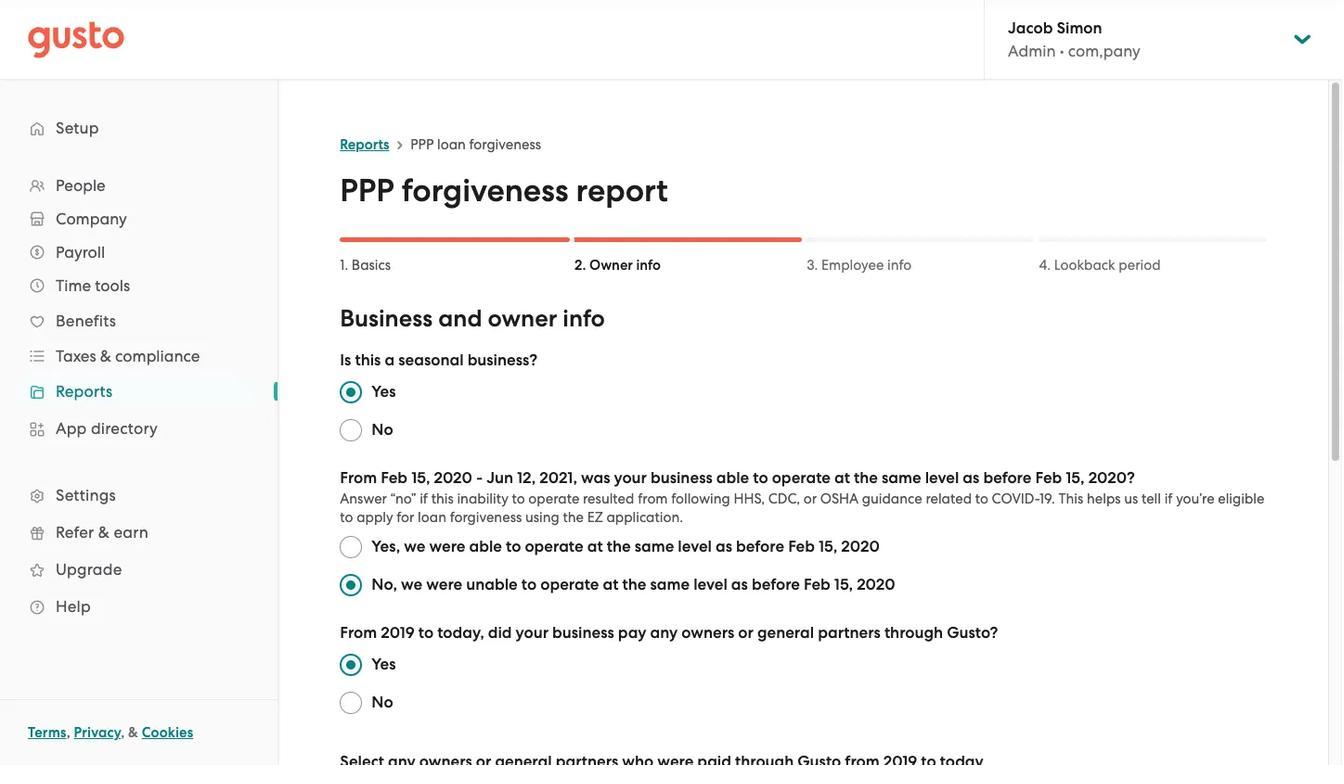 Task type: locate. For each thing, give the bounding box(es) containing it.
taxes & compliance
[[56, 347, 200, 366]]

forgiveness
[[469, 136, 541, 153], [402, 172, 569, 210], [450, 510, 522, 526]]

1 vertical spatial able
[[469, 538, 502, 557]]

no
[[372, 421, 393, 440], [372, 694, 393, 713]]

we for yes,
[[404, 538, 426, 557]]

com,pany
[[1068, 42, 1141, 60]]

admin
[[1008, 42, 1056, 60]]

0 vertical spatial loan
[[437, 136, 466, 153]]

terms link
[[28, 725, 67, 742]]

loan up ppp forgiveness report
[[437, 136, 466, 153]]

1 vertical spatial from
[[340, 624, 377, 643]]

were left the unable
[[426, 576, 463, 595]]

to up the unable
[[506, 538, 521, 557]]

2020 down osha
[[842, 538, 880, 557]]

no right no radio
[[372, 694, 393, 713]]

2 , from the left
[[121, 725, 125, 742]]

yes down a
[[372, 383, 396, 402]]

refer
[[56, 524, 94, 542]]

time tools button
[[19, 269, 259, 303]]

you're
[[1176, 491, 1215, 508]]

1 vertical spatial at
[[587, 538, 603, 557]]

0 vertical spatial no
[[372, 421, 393, 440]]

the down application.
[[607, 538, 631, 557]]

info right owner
[[636, 257, 661, 274]]

0 vertical spatial or
[[804, 491, 817, 508]]

1 vertical spatial your
[[516, 624, 549, 643]]

0 horizontal spatial reports
[[56, 383, 113, 401]]

for
[[397, 510, 414, 526]]

2020 up partners
[[857, 576, 896, 595]]

able inside from feb 15, 2020 - jun 12, 2021, was your business able to operate at the same level as before feb 15, 2020? answer "no" if this inability to operate resulted from following hhs, cdc, or osha guidance related to covid-19. this helps us tell if you're eligible to apply for loan forgiveness using the ez application.
[[717, 469, 749, 488]]

1 vertical spatial reports link
[[19, 375, 259, 409]]

1 vertical spatial level
[[678, 538, 712, 557]]

1 vertical spatial yes
[[372, 655, 396, 675]]

we right the no,
[[401, 576, 423, 595]]

taxes & compliance button
[[19, 340, 259, 373]]

we
[[404, 538, 426, 557], [401, 576, 423, 595]]

guidance
[[862, 491, 923, 508]]

ppp for ppp forgiveness report
[[340, 172, 394, 210]]

0 horizontal spatial ppp
[[340, 172, 394, 210]]

list containing people
[[0, 169, 278, 626]]

level up related at the bottom right of the page
[[925, 469, 959, 488]]

15, up this
[[1066, 469, 1085, 488]]

2 vertical spatial forgiveness
[[450, 510, 522, 526]]

1 vertical spatial reports
[[56, 383, 113, 401]]

info
[[636, 257, 661, 274], [888, 257, 912, 274], [563, 305, 605, 333]]

, left privacy
[[67, 725, 70, 742]]

osha
[[821, 491, 859, 508]]

2020 left -
[[434, 469, 472, 488]]

0 vertical spatial were
[[429, 538, 466, 557]]

0 vertical spatial &
[[100, 347, 111, 366]]

2 vertical spatial same
[[650, 576, 690, 595]]

before down hhs,
[[736, 538, 785, 557]]

before up general
[[752, 576, 800, 595]]

covid-
[[992, 491, 1040, 508]]

to up hhs,
[[753, 469, 768, 488]]

level inside from feb 15, 2020 - jun 12, 2021, was your business able to operate at the same level as before feb 15, 2020? answer "no" if this inability to operate resulted from following hhs, cdc, or osha guidance related to covid-19. this helps us tell if you're eligible to apply for loan forgiveness using the ez application.
[[925, 469, 959, 488]]

to
[[753, 469, 768, 488], [512, 491, 525, 508], [976, 491, 989, 508], [340, 510, 353, 526], [506, 538, 521, 557], [522, 576, 537, 595], [419, 624, 434, 643]]

2 if from the left
[[1165, 491, 1173, 508]]

1 vertical spatial same
[[635, 538, 674, 557]]

yes
[[372, 383, 396, 402], [372, 655, 396, 675]]

Yes radio
[[340, 382, 362, 404]]

as inside from feb 15, 2020 - jun 12, 2021, was your business able to operate at the same level as before feb 15, 2020? answer "no" if this inability to operate resulted from following hhs, cdc, or osha guidance related to covid-19. this helps us tell if you're eligible to apply for loan forgiveness using the ez application.
[[963, 469, 980, 488]]

owner
[[590, 257, 633, 274]]

-
[[476, 469, 483, 488]]

compliance
[[115, 347, 200, 366]]

info right employee
[[888, 257, 912, 274]]

at down ez
[[587, 538, 603, 557]]

& left cookies on the bottom of the page
[[128, 725, 138, 742]]

as up owners
[[731, 576, 748, 595]]

0 horizontal spatial business
[[553, 624, 614, 643]]

1 vertical spatial before
[[736, 538, 785, 557]]

1 horizontal spatial this
[[431, 491, 454, 508]]

employee
[[822, 257, 884, 274]]

pay
[[618, 624, 647, 643]]

no for 2019
[[372, 694, 393, 713]]

terms
[[28, 725, 67, 742]]

level down following
[[678, 538, 712, 557]]

through
[[885, 624, 943, 643]]

ppp for ppp loan forgiveness
[[411, 136, 434, 153]]

no,
[[372, 576, 397, 595]]

0 vertical spatial same
[[882, 469, 922, 488]]

yes,
[[372, 538, 400, 557]]

if right the "no"
[[420, 491, 428, 508]]

0 vertical spatial as
[[963, 469, 980, 488]]

2 vertical spatial before
[[752, 576, 800, 595]]

were
[[429, 538, 466, 557], [426, 576, 463, 595]]

1 yes from the top
[[372, 383, 396, 402]]

1 horizontal spatial or
[[804, 491, 817, 508]]

business left pay
[[553, 624, 614, 643]]

or right owners
[[738, 624, 754, 643]]

general
[[758, 624, 814, 643]]

before for no, we were unable to operate at the same level as before feb 15, 2020
[[752, 576, 800, 595]]

unable
[[466, 576, 518, 595]]

the up guidance
[[854, 469, 878, 488]]

info down owner
[[563, 305, 605, 333]]

1 horizontal spatial reports link
[[340, 136, 389, 153]]

forgiveness down inability
[[450, 510, 522, 526]]

before
[[984, 469, 1032, 488], [736, 538, 785, 557], [752, 576, 800, 595]]

No, we were unable to operate at the same level as before Feb 15, 2020 radio
[[340, 575, 362, 597]]

0 vertical spatial level
[[925, 469, 959, 488]]

2019
[[381, 624, 415, 643]]

0 vertical spatial ppp
[[411, 136, 434, 153]]

this right the "no"
[[431, 491, 454, 508]]

this inside from feb 15, 2020 - jun 12, 2021, was your business able to operate at the same level as before feb 15, 2020? answer "no" if this inability to operate resulted from following hhs, cdc, or osha guidance related to covid-19. this helps us tell if you're eligible to apply for loan forgiveness using the ez application.
[[431, 491, 454, 508]]

"no"
[[391, 491, 416, 508]]

able
[[717, 469, 749, 488], [469, 538, 502, 557]]

before up 'covid-'
[[984, 469, 1032, 488]]

ppp
[[411, 136, 434, 153], [340, 172, 394, 210]]

same up guidance
[[882, 469, 922, 488]]

1 horizontal spatial business
[[651, 469, 713, 488]]

operate down yes, we were able to operate at the same level as before feb 15, 2020
[[541, 576, 599, 595]]

1 vertical spatial loan
[[418, 510, 447, 526]]

0 vertical spatial this
[[355, 351, 381, 370]]

as up related at the bottom right of the page
[[963, 469, 980, 488]]

0 vertical spatial we
[[404, 538, 426, 557]]

before for yes, we were able to operate at the same level as before feb 15, 2020
[[736, 538, 785, 557]]

ez
[[587, 510, 603, 526]]

or right cdc,
[[804, 491, 817, 508]]

taxes
[[56, 347, 96, 366]]

2 vertical spatial as
[[731, 576, 748, 595]]

No radio
[[340, 693, 362, 715]]

2 no from the top
[[372, 694, 393, 713]]

0 vertical spatial before
[[984, 469, 1032, 488]]

jun
[[487, 469, 513, 488]]

we right yes,
[[404, 538, 426, 557]]

1 horizontal spatial if
[[1165, 491, 1173, 508]]

help
[[56, 598, 91, 616]]

to right 2019
[[419, 624, 434, 643]]

Yes, we were able to operate at the same level as before Feb 15, 2020 radio
[[340, 537, 362, 559]]

tell
[[1142, 491, 1161, 508]]

2 horizontal spatial info
[[888, 257, 912, 274]]

& right taxes
[[100, 347, 111, 366]]

level for no, we were unable to operate at the same level as before feb 15, 2020
[[694, 576, 728, 595]]

0 vertical spatial business
[[651, 469, 713, 488]]

your inside from feb 15, 2020 - jun 12, 2021, was your business able to operate at the same level as before feb 15, 2020? answer "no" if this inability to operate resulted from following hhs, cdc, or osha guidance related to covid-19. this helps us tell if you're eligible to apply for loan forgiveness using the ez application.
[[614, 469, 647, 488]]

owner
[[488, 305, 557, 333]]

1 vertical spatial &
[[98, 524, 110, 542]]

2 from from the top
[[340, 624, 377, 643]]

no right no option
[[372, 421, 393, 440]]

operate down 2021,
[[529, 491, 580, 508]]

0 horizontal spatial ,
[[67, 725, 70, 742]]

at for yes, we were able to operate at the same level as before feb 15, 2020
[[587, 538, 603, 557]]

0 vertical spatial able
[[717, 469, 749, 488]]

1 horizontal spatial info
[[636, 257, 661, 274]]

2 vertical spatial &
[[128, 725, 138, 742]]

from up yes option
[[340, 624, 377, 643]]

&
[[100, 347, 111, 366], [98, 524, 110, 542], [128, 725, 138, 742]]

0 vertical spatial forgiveness
[[469, 136, 541, 153]]

1 no from the top
[[372, 421, 393, 440]]

the left ez
[[563, 510, 584, 526]]

1 vertical spatial this
[[431, 491, 454, 508]]

1 vertical spatial were
[[426, 576, 463, 595]]

1 horizontal spatial able
[[717, 469, 749, 488]]

reports
[[340, 136, 389, 153], [56, 383, 113, 401]]

this
[[355, 351, 381, 370], [431, 491, 454, 508]]

able up hhs,
[[717, 469, 749, 488]]

as for no, we were unable to operate at the same level as before feb 15, 2020
[[731, 576, 748, 595]]

from up answer
[[340, 469, 377, 488]]

0 vertical spatial yes
[[372, 383, 396, 402]]

feb
[[381, 469, 408, 488], [1036, 469, 1062, 488], [788, 538, 815, 557], [804, 576, 831, 595]]

refer & earn
[[56, 524, 148, 542]]

1 horizontal spatial ,
[[121, 725, 125, 742]]

cdc,
[[769, 491, 800, 508]]

is this a seasonal business?
[[340, 351, 538, 370]]

same up from 2019 to today, did your business pay any owners or general partners through gusto?
[[650, 576, 690, 595]]

1 vertical spatial no
[[372, 694, 393, 713]]

reports inside gusto navigation element
[[56, 383, 113, 401]]

1 horizontal spatial ppp
[[411, 136, 434, 153]]

if
[[420, 491, 428, 508], [1165, 491, 1173, 508]]

jacob simon admin • com,pany
[[1008, 19, 1141, 60]]

1 vertical spatial as
[[716, 538, 733, 557]]

your right did
[[516, 624, 549, 643]]

0 vertical spatial at
[[835, 469, 850, 488]]

1 vertical spatial 2020
[[842, 538, 880, 557]]

your up resulted at left
[[614, 469, 647, 488]]

list
[[0, 169, 278, 626]]

forgiveness down ppp loan forgiveness
[[402, 172, 569, 210]]

2 vertical spatial at
[[603, 576, 619, 595]]

before inside from feb 15, 2020 - jun 12, 2021, was your business able to operate at the same level as before feb 15, 2020? answer "no" if this inability to operate resulted from following hhs, cdc, or osha guidance related to covid-19. this helps us tell if you're eligible to apply for loan forgiveness using the ez application.
[[984, 469, 1032, 488]]

as for yes, we were able to operate at the same level as before feb 15, 2020
[[716, 538, 733, 557]]

no, we were unable to operate at the same level as before feb 15, 2020
[[372, 576, 896, 595]]

& left earn
[[98, 524, 110, 542]]

at inside from feb 15, 2020 - jun 12, 2021, was your business able to operate at the same level as before feb 15, 2020? answer "no" if this inability to operate resulted from following hhs, cdc, or osha guidance related to covid-19. this helps us tell if you're eligible to apply for loan forgiveness using the ez application.
[[835, 469, 850, 488]]

& inside dropdown button
[[100, 347, 111, 366]]

business up following
[[651, 469, 713, 488]]

loan right for
[[418, 510, 447, 526]]

1 horizontal spatial reports
[[340, 136, 389, 153]]

employee info
[[822, 257, 912, 274]]

if right tell
[[1165, 491, 1173, 508]]

feb up the "no"
[[381, 469, 408, 488]]

0 horizontal spatial if
[[420, 491, 428, 508]]

yes right yes option
[[372, 655, 396, 675]]

, left cookies on the bottom of the page
[[121, 725, 125, 742]]

yes for this
[[372, 383, 396, 402]]

1 vertical spatial we
[[401, 576, 423, 595]]

gusto?
[[947, 624, 999, 643]]

level up owners
[[694, 576, 728, 595]]

0 vertical spatial reports link
[[340, 136, 389, 153]]

1 horizontal spatial your
[[614, 469, 647, 488]]

0 vertical spatial your
[[614, 469, 647, 488]]

level for yes, we were able to operate at the same level as before feb 15, 2020
[[678, 538, 712, 557]]

1 vertical spatial business
[[553, 624, 614, 643]]

were down inability
[[429, 538, 466, 557]]

0 vertical spatial from
[[340, 469, 377, 488]]

0 horizontal spatial able
[[469, 538, 502, 557]]

as down following
[[716, 538, 733, 557]]

1 from from the top
[[340, 469, 377, 488]]

reports link
[[340, 136, 389, 153], [19, 375, 259, 409]]

company
[[56, 210, 127, 228]]

loan
[[437, 136, 466, 153], [418, 510, 447, 526]]

at down yes, we were able to operate at the same level as before feb 15, 2020
[[603, 576, 619, 595]]

0 horizontal spatial or
[[738, 624, 754, 643]]

15, up the "no"
[[411, 469, 430, 488]]

directory
[[91, 420, 158, 438]]

15,
[[411, 469, 430, 488], [1066, 469, 1085, 488], [819, 538, 838, 557], [835, 576, 853, 595]]

business
[[651, 469, 713, 488], [553, 624, 614, 643]]

from inside from feb 15, 2020 - jun 12, 2021, was your business able to operate at the same level as before feb 15, 2020? answer "no" if this inability to operate resulted from following hhs, cdc, or osha guidance related to covid-19. this helps us tell if you're eligible to apply for loan forgiveness using the ez application.
[[340, 469, 377, 488]]

same down application.
[[635, 538, 674, 557]]

were for unable
[[426, 576, 463, 595]]

1 vertical spatial ppp
[[340, 172, 394, 210]]

settings
[[56, 487, 116, 505]]

at up osha
[[835, 469, 850, 488]]

able up the unable
[[469, 538, 502, 557]]

privacy
[[74, 725, 121, 742]]

0 vertical spatial 2020
[[434, 469, 472, 488]]

time tools
[[56, 277, 130, 295]]

2 yes from the top
[[372, 655, 396, 675]]

forgiveness up ppp forgiveness report
[[469, 136, 541, 153]]

this left a
[[355, 351, 381, 370]]

from for from 2019 to today, did your business pay any owners or general partners through gusto?
[[340, 624, 377, 643]]

operate
[[772, 469, 831, 488], [529, 491, 580, 508], [525, 538, 584, 557], [541, 576, 599, 595]]

business?
[[468, 351, 538, 370]]

1 vertical spatial or
[[738, 624, 754, 643]]

2 vertical spatial level
[[694, 576, 728, 595]]

cookies button
[[142, 722, 193, 745]]

2 vertical spatial 2020
[[857, 576, 896, 595]]



Task type: describe. For each thing, give the bounding box(es) containing it.
the down yes, we were able to operate at the same level as before feb 15, 2020
[[623, 576, 647, 595]]

0 horizontal spatial this
[[355, 351, 381, 370]]

home image
[[28, 21, 124, 58]]

app
[[56, 420, 87, 438]]

same inside from feb 15, 2020 - jun 12, 2021, was your business able to operate at the same level as before feb 15, 2020? answer "no" if this inability to operate resulted from following hhs, cdc, or osha guidance related to covid-19. this helps us tell if you're eligible to apply for loan forgiveness using the ez application.
[[882, 469, 922, 488]]

same for no, we were unable to operate at the same level as before feb 15, 2020
[[650, 576, 690, 595]]

19.
[[1040, 491, 1055, 508]]

yes, we were able to operate at the same level as before feb 15, 2020
[[372, 538, 880, 557]]

tools
[[95, 277, 130, 295]]

payroll button
[[19, 236, 259, 269]]

benefits link
[[19, 305, 259, 338]]

to down 12, on the bottom of the page
[[512, 491, 525, 508]]

no for this
[[372, 421, 393, 440]]

Yes radio
[[340, 655, 362, 677]]

& for compliance
[[100, 347, 111, 366]]

from 2019 to today, did your business pay any owners or general partners through gusto?
[[340, 624, 999, 643]]

jacob
[[1008, 19, 1053, 38]]

to right related at the bottom right of the page
[[976, 491, 989, 508]]

basics
[[352, 257, 391, 274]]

help link
[[19, 591, 259, 624]]

report
[[576, 172, 668, 210]]

upgrade
[[56, 561, 122, 579]]

0 horizontal spatial info
[[563, 305, 605, 333]]

hhs,
[[734, 491, 765, 508]]

from for from feb 15, 2020 - jun 12, 2021, was your business able to operate at the same level as before feb 15, 2020? answer "no" if this inability to operate resulted from following hhs, cdc, or osha guidance related to covid-19. this helps us tell if you're eligible to apply for loan forgiveness using the ez application.
[[340, 469, 377, 488]]

and
[[438, 305, 482, 333]]

partners
[[818, 624, 881, 643]]

was
[[581, 469, 610, 488]]

2020 inside from feb 15, 2020 - jun 12, 2021, was your business able to operate at the same level as before feb 15, 2020? answer "no" if this inability to operate resulted from following hhs, cdc, or osha guidance related to covid-19. this helps us tell if you're eligible to apply for loan forgiveness using the ez application.
[[434, 469, 472, 488]]

refer & earn link
[[19, 516, 259, 550]]

eligible
[[1218, 491, 1265, 508]]

feb down from feb 15, 2020 - jun 12, 2021, was your business able to operate at the same level as before feb 15, 2020? answer "no" if this inability to operate resulted from following hhs, cdc, or osha guidance related to covid-19. this helps us tell if you're eligible to apply for loan forgiveness using the ez application.
[[788, 538, 815, 557]]

apply
[[357, 510, 393, 526]]

is
[[340, 351, 351, 370]]

business and owner info
[[340, 305, 605, 333]]

ppp loan forgiveness
[[411, 136, 541, 153]]

& for earn
[[98, 524, 110, 542]]

app directory link
[[19, 412, 259, 446]]

info for employee info
[[888, 257, 912, 274]]

we for no,
[[401, 576, 423, 595]]

lookback
[[1055, 257, 1116, 274]]

from feb 15, 2020 - jun 12, 2021, was your business able to operate at the same level as before feb 15, 2020? answer "no" if this inability to operate resulted from following hhs, cdc, or osha guidance related to covid-19. this helps us tell if you're eligible to apply for loan forgiveness using the ez application.
[[340, 469, 1265, 526]]

0 horizontal spatial your
[[516, 624, 549, 643]]

terms , privacy , & cookies
[[28, 725, 193, 742]]

helps
[[1087, 491, 1121, 508]]

operate down using
[[525, 538, 584, 557]]

privacy link
[[74, 725, 121, 742]]

cookies
[[142, 725, 193, 742]]

yes for 2019
[[372, 655, 396, 675]]

at for no, we were unable to operate at the same level as before feb 15, 2020
[[603, 576, 619, 595]]

info for owner info
[[636, 257, 661, 274]]

people
[[56, 176, 106, 195]]

operate up cdc,
[[772, 469, 831, 488]]

inability
[[457, 491, 509, 508]]

business inside from feb 15, 2020 - jun 12, 2021, was your business able to operate at the same level as before feb 15, 2020? answer "no" if this inability to operate resulted from following hhs, cdc, or osha guidance related to covid-19. this helps us tell if you're eligible to apply for loan forgiveness using the ez application.
[[651, 469, 713, 488]]

same for yes, we were able to operate at the same level as before feb 15, 2020
[[635, 538, 674, 557]]

forgiveness inside from feb 15, 2020 - jun 12, 2021, was your business able to operate at the same level as before feb 15, 2020? answer "no" if this inability to operate resulted from following hhs, cdc, or osha guidance related to covid-19. this helps us tell if you're eligible to apply for loan forgiveness using the ez application.
[[450, 510, 522, 526]]

or inside from feb 15, 2020 - jun 12, 2021, was your business able to operate at the same level as before feb 15, 2020? answer "no" if this inability to operate resulted from following hhs, cdc, or osha guidance related to covid-19. this helps us tell if you're eligible to apply for loan forgiveness using the ez application.
[[804, 491, 817, 508]]

us
[[1125, 491, 1139, 508]]

lookback period
[[1055, 257, 1161, 274]]

2020?
[[1089, 469, 1135, 488]]

earn
[[114, 524, 148, 542]]

setup link
[[19, 111, 259, 145]]

1 vertical spatial forgiveness
[[402, 172, 569, 210]]

0 vertical spatial reports
[[340, 136, 389, 153]]

No radio
[[340, 420, 362, 442]]

period
[[1119, 257, 1161, 274]]

•
[[1060, 42, 1065, 60]]

using
[[525, 510, 560, 526]]

application.
[[607, 510, 683, 526]]

0 horizontal spatial reports link
[[19, 375, 259, 409]]

to down answer
[[340, 510, 353, 526]]

settings link
[[19, 479, 259, 513]]

2020 for yes, we were able to operate at the same level as before feb 15, 2020
[[842, 538, 880, 557]]

from
[[638, 491, 668, 508]]

feb up general
[[804, 576, 831, 595]]

1 if from the left
[[420, 491, 428, 508]]

people button
[[19, 169, 259, 202]]

2021,
[[540, 469, 577, 488]]

this
[[1059, 491, 1084, 508]]

gusto navigation element
[[0, 80, 278, 655]]

app directory
[[56, 420, 158, 438]]

15, down osha
[[819, 538, 838, 557]]

to right the unable
[[522, 576, 537, 595]]

upgrade link
[[19, 553, 259, 587]]

seasonal
[[398, 351, 464, 370]]

2020 for no, we were unable to operate at the same level as before feb 15, 2020
[[857, 576, 896, 595]]

business
[[340, 305, 433, 333]]

owner info
[[590, 257, 661, 274]]

1 , from the left
[[67, 725, 70, 742]]

time
[[56, 277, 91, 295]]

loan inside from feb 15, 2020 - jun 12, 2021, was your business able to operate at the same level as before feb 15, 2020? answer "no" if this inability to operate resulted from following hhs, cdc, or osha guidance related to covid-19. this helps us tell if you're eligible to apply for loan forgiveness using the ez application.
[[418, 510, 447, 526]]

following
[[671, 491, 730, 508]]

today,
[[437, 624, 484, 643]]

were for able
[[429, 538, 466, 557]]

did
[[488, 624, 512, 643]]

simon
[[1057, 19, 1103, 38]]

feb up 19.
[[1036, 469, 1062, 488]]

15, up partners
[[835, 576, 853, 595]]

company button
[[19, 202, 259, 236]]

12,
[[517, 469, 536, 488]]

resulted
[[583, 491, 635, 508]]

payroll
[[56, 243, 105, 262]]

benefits
[[56, 312, 116, 331]]

any
[[650, 624, 678, 643]]

a
[[385, 351, 395, 370]]



Task type: vqa. For each thing, say whether or not it's contained in the screenshot.
own associated with offer
no



